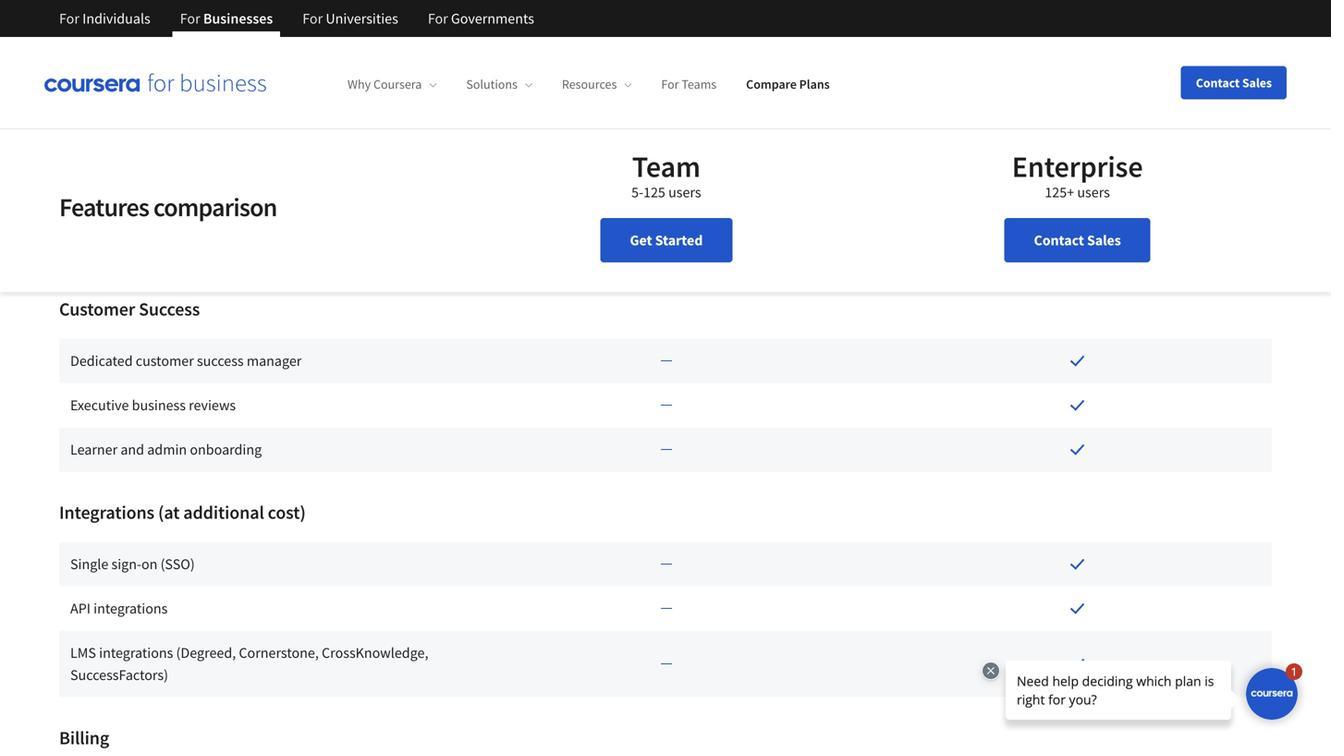 Task type: describe. For each thing, give the bounding box(es) containing it.
planning
[[203, 193, 258, 211]]

for left the teams
[[661, 76, 679, 93]]

single sign-on (sso)
[[70, 555, 195, 574]]

sales for contact sales "link"
[[1087, 231, 1121, 250]]

resources link
[[562, 76, 632, 93]]

integrations for api
[[94, 600, 168, 618]]

users inside enterprise 125+ users
[[1077, 183, 1110, 202]]

learner and admin onboarding
[[70, 441, 262, 459]]

reviews
[[189, 396, 236, 415]]

onboarding
[[190, 441, 262, 459]]

billing
[[59, 727, 109, 750]]

governments
[[451, 9, 534, 28]]

on
[[141, 555, 157, 574]]

team 5-125 users
[[631, 148, 701, 202]]

why coursera
[[348, 76, 422, 93]]

success
[[139, 298, 200, 321]]

compare
[[746, 76, 797, 93]]

coursera for business image
[[44, 73, 266, 92]]

dedicated customer success manager
[[70, 352, 302, 370]]

coursera
[[373, 76, 422, 93]]

skills-transformation planning
[[70, 193, 258, 211]]

contact for contact sales "link"
[[1034, 231, 1084, 250]]

solutions consulting services
[[59, 94, 291, 117]]

transformation
[[107, 193, 200, 211]]

125
[[643, 183, 665, 202]]

integrations
[[59, 501, 154, 524]]

customer
[[59, 298, 135, 321]]

customer
[[136, 352, 194, 370]]

for for individuals
[[59, 9, 79, 28]]

for universities
[[303, 9, 398, 28]]

solutions for solutions consulting services
[[59, 94, 134, 117]]

executive
[[70, 396, 129, 415]]

for teams link
[[661, 76, 717, 93]]

api integrations
[[70, 600, 168, 618]]

solutions for solutions link
[[466, 76, 518, 93]]

for for businesses
[[180, 9, 200, 28]]

125+
[[1045, 183, 1074, 202]]

plans
[[799, 76, 830, 93]]

crossknowledge,
[[322, 644, 428, 662]]

resources
[[562, 76, 617, 93]]

for businesses
[[180, 9, 273, 28]]

contact sales link
[[1004, 218, 1151, 263]]

for for universities
[[303, 9, 323, 28]]

for teams
[[661, 76, 717, 93]]

get started
[[630, 231, 703, 250]]

(sso)
[[160, 555, 195, 574]]

success
[[197, 352, 244, 370]]

business
[[132, 396, 186, 415]]

teams
[[682, 76, 717, 93]]



Task type: vqa. For each thing, say whether or not it's contained in the screenshot.
top Contact Sales
yes



Task type: locate. For each thing, give the bounding box(es) containing it.
dedicated
[[70, 352, 133, 370]]

team
[[632, 148, 701, 185]]

solutions link
[[466, 76, 532, 93]]

for individuals
[[59, 9, 150, 28]]

executive business reviews
[[70, 396, 236, 415]]

1 horizontal spatial solutions
[[466, 76, 518, 93]]

2 users from the left
[[1077, 183, 1110, 202]]

consulting
[[137, 94, 222, 117]]

manager
[[247, 352, 302, 370]]

solutions
[[466, 76, 518, 93], [59, 94, 134, 117]]

cost)
[[268, 501, 306, 524]]

for left governments at top left
[[428, 9, 448, 28]]

for for governments
[[428, 9, 448, 28]]

integrations up successfactors) on the bottom left of page
[[99, 644, 173, 662]]

for
[[59, 9, 79, 28], [180, 9, 200, 28], [303, 9, 323, 28], [428, 9, 448, 28], [661, 76, 679, 93]]

(at
[[158, 501, 180, 524]]

additional
[[183, 501, 264, 524]]

individuals
[[82, 9, 150, 28]]

0 vertical spatial integrations
[[94, 600, 168, 618]]

businesses
[[203, 9, 273, 28]]

get
[[630, 231, 652, 250]]

0 horizontal spatial sales
[[1087, 231, 1121, 250]]

projects
[[235, 34, 285, 52]]

0 vertical spatial contact
[[1196, 74, 1240, 91]]

learner
[[70, 441, 118, 459]]

integrations inside lms integrations (degreed, cornerstone, crossknowledge, successfactors)
[[99, 644, 173, 662]]

solutions down governments at top left
[[466, 76, 518, 93]]

compare plans
[[746, 76, 830, 93]]

banner navigation
[[44, 0, 549, 37]]

services
[[226, 94, 291, 117]]

integrations for lms
[[99, 644, 173, 662]]

comparison
[[153, 191, 277, 223]]

1 vertical spatial contact
[[1034, 231, 1084, 250]]

for up privately authored guided projects at the left top of page
[[180, 9, 200, 28]]

0 horizontal spatial contact
[[1034, 231, 1084, 250]]

get started link
[[600, 218, 732, 263]]

lms integrations (degreed, cornerstone, crossknowledge, successfactors)
[[70, 644, 428, 685]]

integrations down single sign-on (sso)
[[94, 600, 168, 618]]

started
[[655, 231, 703, 250]]

users inside team 5-125 users
[[668, 183, 701, 202]]

5-
[[631, 183, 643, 202]]

users right 125+
[[1077, 183, 1110, 202]]

1 horizontal spatial contact sales
[[1196, 74, 1272, 91]]

customer success
[[59, 298, 200, 321]]

why coursera link
[[348, 76, 437, 93]]

users right the 125
[[668, 183, 701, 202]]

(degreed,
[[176, 644, 236, 662]]

features comparison
[[59, 191, 277, 223]]

lms
[[70, 644, 96, 662]]

integrations (at additional cost)
[[59, 501, 306, 524]]

contact sales button
[[1181, 66, 1287, 99]]

sales inside "link"
[[1087, 231, 1121, 250]]

0 horizontal spatial users
[[668, 183, 701, 202]]

0 vertical spatial solutions
[[466, 76, 518, 93]]

contact sales for 'contact sales' button
[[1196, 74, 1272, 91]]

successfactors)
[[70, 666, 168, 685]]

0 vertical spatial sales
[[1242, 74, 1272, 91]]

1 vertical spatial sales
[[1087, 231, 1121, 250]]

1 horizontal spatial sales
[[1242, 74, 1272, 91]]

for up privately
[[59, 9, 79, 28]]

admin
[[147, 441, 187, 459]]

privately authored guided projects
[[70, 34, 285, 52]]

contact inside button
[[1196, 74, 1240, 91]]

authored
[[127, 34, 184, 52]]

contact
[[1196, 74, 1240, 91], [1034, 231, 1084, 250]]

0 vertical spatial contact sales
[[1196, 74, 1272, 91]]

1 vertical spatial integrations
[[99, 644, 173, 662]]

0 horizontal spatial contact sales
[[1034, 231, 1121, 250]]

contact inside "link"
[[1034, 231, 1084, 250]]

why
[[348, 76, 371, 93]]

single
[[70, 555, 108, 574]]

features
[[59, 191, 149, 223]]

for left universities
[[303, 9, 323, 28]]

users
[[668, 183, 701, 202], [1077, 183, 1110, 202]]

enterprise 125+ users
[[1012, 148, 1143, 202]]

1 vertical spatial contact sales
[[1034, 231, 1121, 250]]

1 horizontal spatial users
[[1077, 183, 1110, 202]]

compare plans link
[[746, 76, 830, 93]]

cornerstone,
[[239, 644, 319, 662]]

for governments
[[428, 9, 534, 28]]

skills-
[[70, 193, 107, 211]]

contact sales inside button
[[1196, 74, 1272, 91]]

contact sales
[[1196, 74, 1272, 91], [1034, 231, 1121, 250]]

integrations
[[94, 600, 168, 618], [99, 644, 173, 662]]

sales for 'contact sales' button
[[1242, 74, 1272, 91]]

and
[[121, 441, 144, 459]]

sales inside button
[[1242, 74, 1272, 91]]

api
[[70, 600, 91, 618]]

sign-
[[111, 555, 141, 574]]

universities
[[326, 9, 398, 28]]

solutions down privately
[[59, 94, 134, 117]]

0 horizontal spatial solutions
[[59, 94, 134, 117]]

contact for 'contact sales' button
[[1196, 74, 1240, 91]]

sales
[[1242, 74, 1272, 91], [1087, 231, 1121, 250]]

privately
[[70, 34, 124, 52]]

1 vertical spatial solutions
[[59, 94, 134, 117]]

1 horizontal spatial contact
[[1196, 74, 1240, 91]]

enterprise
[[1012, 148, 1143, 185]]

contact sales for contact sales "link"
[[1034, 231, 1121, 250]]

1 users from the left
[[668, 183, 701, 202]]

contact sales inside "link"
[[1034, 231, 1121, 250]]

guided
[[187, 34, 232, 52]]



